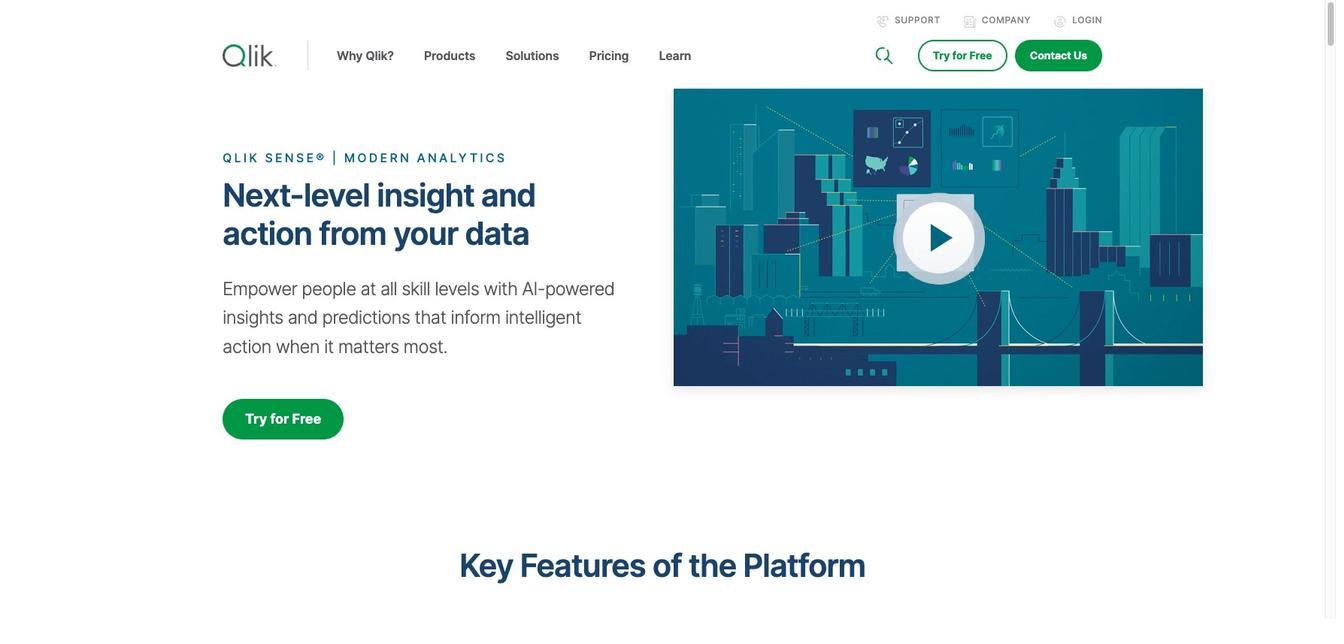 Task type: locate. For each thing, give the bounding box(es) containing it.
and up "when"
[[288, 307, 318, 329]]

action down insights on the left of the page
[[223, 336, 271, 358]]

1 horizontal spatial try for free
[[933, 48, 992, 61]]

try for free link
[[918, 39, 1007, 71], [223, 399, 344, 440]]

try for free link down company image
[[918, 39, 1007, 71]]

why
[[337, 48, 363, 63]]

try for free down company image
[[933, 48, 992, 61]]

level
[[303, 176, 370, 214]]

1 vertical spatial try for free
[[245, 411, 321, 427]]

analytics
[[417, 150, 507, 165]]

action
[[223, 214, 312, 252], [223, 336, 271, 358]]

for for leftmost try for free link
[[270, 411, 289, 427]]

contact us link
[[1015, 39, 1102, 71]]

support
[[895, 14, 940, 26]]

people
[[302, 278, 356, 300]]

features
[[520, 547, 645, 585]]

1 vertical spatial free
[[292, 411, 321, 427]]

0 vertical spatial for
[[952, 48, 967, 61]]

free
[[969, 48, 992, 61], [292, 411, 321, 427]]

of
[[652, 547, 682, 585]]

and
[[481, 176, 536, 214], [288, 307, 318, 329]]

support image
[[877, 16, 889, 28]]

products
[[424, 48, 475, 63]]

company image
[[964, 16, 976, 28]]

with
[[484, 278, 517, 300]]

why qlik?
[[337, 48, 394, 63]]

1 vertical spatial try
[[245, 411, 267, 427]]

insights
[[223, 307, 283, 329]]

us
[[1074, 48, 1087, 61]]

0 vertical spatial try
[[933, 48, 950, 61]]

0 horizontal spatial free
[[292, 411, 321, 427]]

free down "when"
[[292, 411, 321, 427]]

1 vertical spatial action
[[223, 336, 271, 358]]

action up empower
[[223, 214, 312, 252]]

modern
[[344, 150, 411, 165]]

platform
[[743, 547, 865, 585]]

action inside 'empower people at all skill levels with ai-powered insights and predictions that inform intelligent action when it matters most.'
[[223, 336, 271, 358]]

1 horizontal spatial try for free link
[[918, 39, 1007, 71]]

and inside the next-level insight and action from your data
[[481, 176, 536, 214]]

next-
[[223, 176, 304, 214]]

1 vertical spatial and
[[288, 307, 318, 329]]

for for right try for free link
[[952, 48, 967, 61]]

skill
[[402, 278, 430, 300]]

0 vertical spatial free
[[969, 48, 992, 61]]

1 horizontal spatial free
[[969, 48, 992, 61]]

qlik sense® | modern analytics
[[223, 150, 507, 165]]

|
[[332, 150, 339, 165]]

try
[[933, 48, 950, 61], [245, 411, 267, 427]]

try for free down "when"
[[245, 411, 321, 427]]

that
[[415, 307, 446, 329]]

learn
[[659, 48, 691, 63]]

0 horizontal spatial and
[[288, 307, 318, 329]]

free down company image
[[969, 48, 992, 61]]

and down analytics
[[481, 176, 536, 214]]

and inside 'empower people at all skill levels with ai-powered insights and predictions that inform intelligent action when it matters most.'
[[288, 307, 318, 329]]

for down "when"
[[270, 411, 289, 427]]

solutions
[[506, 48, 559, 63]]

pricing
[[589, 48, 629, 63]]

1 action from the top
[[223, 214, 312, 252]]

at
[[360, 278, 376, 300]]

1 horizontal spatial for
[[952, 48, 967, 61]]

1 vertical spatial for
[[270, 411, 289, 427]]

0 horizontal spatial try
[[245, 411, 267, 427]]

0 vertical spatial try for free
[[933, 48, 992, 61]]

0 horizontal spatial try for free
[[245, 411, 321, 427]]

company link
[[964, 14, 1031, 28]]

inform
[[451, 307, 501, 329]]

for
[[952, 48, 967, 61], [270, 411, 289, 427]]

support link
[[877, 14, 940, 28]]

0 vertical spatial action
[[223, 214, 312, 252]]

insight
[[377, 176, 474, 214]]

try for free
[[933, 48, 992, 61], [245, 411, 321, 427]]

action inside the next-level insight and action from your data
[[223, 214, 312, 252]]

data
[[465, 214, 529, 252]]

try for free link down "when"
[[223, 399, 344, 440]]

why qlik? link
[[322, 48, 409, 86]]

0 horizontal spatial for
[[270, 411, 289, 427]]

levels
[[435, 278, 479, 300]]

sense®
[[265, 150, 326, 165]]

1 vertical spatial try for free link
[[223, 399, 344, 440]]

0 vertical spatial and
[[481, 176, 536, 214]]

for down company image
[[952, 48, 967, 61]]

1 horizontal spatial try
[[933, 48, 950, 61]]

login link
[[1054, 14, 1102, 28]]

open video player element
[[674, 89, 1203, 386]]

learn link
[[644, 48, 706, 86]]

qlik?
[[365, 48, 394, 63]]

1 horizontal spatial and
[[481, 176, 536, 214]]

0 vertical spatial try for free link
[[918, 39, 1007, 71]]

predictions
[[322, 307, 410, 329]]

2 action from the top
[[223, 336, 271, 358]]



Task type: describe. For each thing, give the bounding box(es) containing it.
video cover image - graphic city scape and charts image
[[674, 89, 1203, 386]]

free for leftmost try for free link
[[292, 411, 321, 427]]

your
[[393, 214, 458, 252]]

all
[[380, 278, 397, 300]]

products link
[[409, 48, 491, 86]]

ai-
[[522, 278, 545, 300]]

powered
[[545, 278, 615, 300]]

qlik image
[[223, 44, 277, 67]]

free for right try for free link
[[969, 48, 992, 61]]

pricing link
[[574, 48, 644, 86]]

empower
[[223, 278, 297, 300]]

key features of the platform
[[459, 547, 865, 585]]

intelligent
[[505, 307, 581, 329]]

when
[[276, 336, 320, 358]]

from
[[319, 214, 386, 252]]

matters
[[338, 336, 399, 358]]

contact
[[1030, 48, 1071, 61]]

login image
[[1054, 16, 1066, 28]]

it
[[324, 336, 334, 358]]

solutions link
[[491, 48, 574, 86]]

key
[[459, 547, 513, 585]]

company
[[982, 14, 1031, 26]]

next-level insight and action from your data
[[223, 176, 536, 252]]

try for free for right try for free link
[[933, 48, 992, 61]]

the
[[688, 547, 736, 585]]

login
[[1072, 14, 1102, 26]]

most.
[[403, 336, 447, 358]]

empower people at all skill levels with ai-powered insights and predictions that inform intelligent action when it matters most.
[[223, 278, 615, 358]]

qlik
[[223, 150, 259, 165]]

contact us
[[1030, 48, 1087, 61]]

try for free for leftmost try for free link
[[245, 411, 321, 427]]

0 horizontal spatial try for free link
[[223, 399, 344, 440]]



Task type: vqa. For each thing, say whether or not it's contained in the screenshot.
APPLICATION
no



